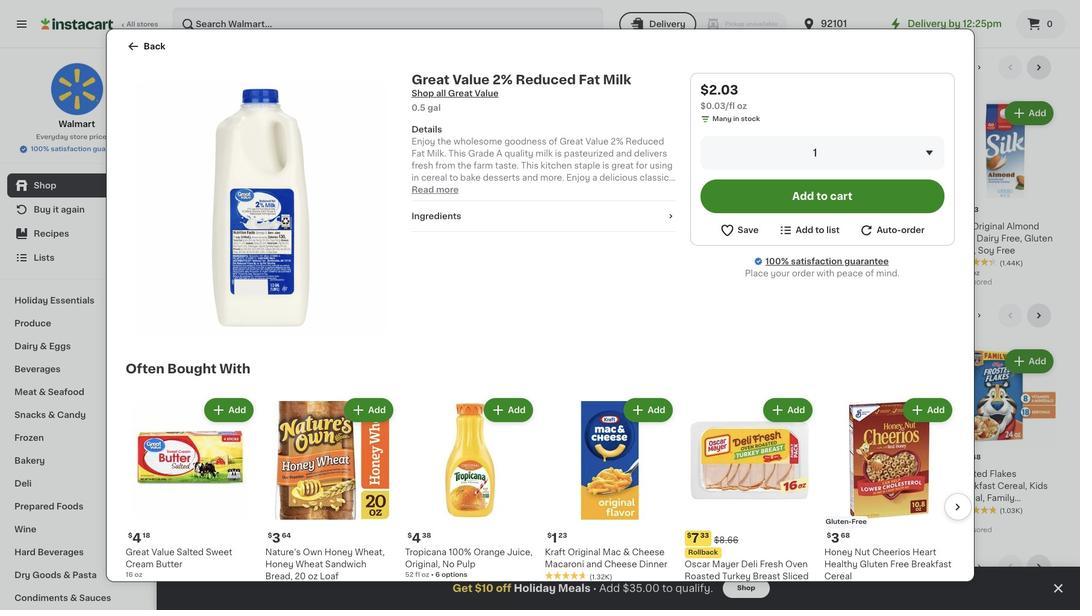 Task type: describe. For each thing, give the bounding box(es) containing it.
4 for cap'n crunch cereal, crunch berries, family size
[[851, 454, 860, 466]]

cereal, up breakfast,
[[955, 494, 985, 503]]

shop inside button
[[737, 585, 755, 592]]

add to cart
[[792, 191, 853, 201]]

great inside great value milk, whole, vitamin d 0.5 gal
[[291, 222, 315, 230]]

dairy inside silk original almond milk, dairy free, gluten free, soy free
[[977, 234, 999, 242]]

everyday store prices link
[[36, 133, 118, 142]]

kids inside post pebbles fruity pebbles breakfast cereal, gluten free, kids snacks, small cereal box
[[623, 506, 642, 515]]

silk
[[955, 222, 970, 230]]

oz right 11
[[631, 506, 638, 512]]

1 inside 'great value great value milk 1% low fat 1 gal'
[[845, 246, 847, 252]]

to for cart
[[817, 191, 828, 201]]

butter
[[156, 560, 182, 568]]

add button for great value 2% reduced fat milk
[[232, 102, 278, 124]]

0 vertical spatial heart
[[734, 482, 758, 490]]

sliced
[[783, 572, 809, 580]]

all
[[127, 21, 135, 28]]

$ 4 18
[[128, 531, 150, 544]]

value up low
[[870, 222, 893, 230]]

details
[[412, 125, 442, 133]]

service type group
[[619, 12, 787, 36]]

oz inside nature's own honey wheat, honey wheat sandwich bread, 20 oz loaf
[[308, 572, 318, 580]]

$ inside $ 2 15
[[294, 206, 298, 213]]

2% down $3.29 element at the left of the page
[[232, 222, 245, 230]]

qualify.
[[676, 584, 713, 593]]

of
[[865, 269, 874, 277]]

38 for 4
[[422, 532, 431, 539]]

1 vertical spatial 100%
[[766, 257, 789, 265]]

$ inside $ 3 64
[[268, 532, 272, 539]]

bread,
[[265, 572, 293, 580]]

$4.97 element
[[402, 453, 503, 468]]

product group containing 2
[[291, 99, 392, 254]]

reduced down $3.29 element at the left of the page
[[181, 234, 219, 242]]

0 vertical spatial honey nut cheerios heart healthy gluten free breakfast cereal
[[734, 470, 825, 503]]

& left eggs
[[40, 342, 47, 351]]

breakfast,
[[955, 506, 998, 515]]

gal inside 'great value great value milk 1% low fat 1 gal'
[[849, 246, 859, 252]]

$ 4 78
[[847, 454, 870, 466]]

breakfast inside product group
[[214, 482, 254, 490]]

0 vertical spatial healthy
[[760, 482, 793, 490]]

$ inside '$ 3 28'
[[847, 206, 851, 213]]

100% inside button
[[31, 146, 49, 152]]

add button for honey nut cheerios heart healthy gluten free breakfast cereal
[[904, 399, 951, 421]]

frozen for frozen snacks
[[181, 560, 226, 573]]

great inside great value salted sweet cream butter 16 oz
[[126, 548, 149, 556]]

breast
[[753, 572, 781, 580]]

great value 2% reduced fat milk shop all great value 0.5 gal
[[412, 73, 631, 111]]

oz inside $2.03 $0.03/fl oz
[[737, 101, 747, 110]]

2 inside product group
[[298, 206, 306, 218]]

1 vertical spatial heart
[[913, 548, 937, 556]]

milk, inside silk original almond milk, dairy free, gluten free, soy free
[[955, 234, 975, 242]]

fl inside lactaid 2% reduced fat milk 96 fl oz many in stock
[[745, 246, 749, 252]]

crunch down $ 3 48
[[291, 482, 322, 490]]

$ 3 28
[[847, 206, 870, 218]]

1 vertical spatial cheese
[[632, 548, 665, 556]]

family inside cap'n crunch cereal, crunch berries, family size 20.5 oz
[[912, 482, 940, 490]]

0 vertical spatial 68
[[750, 454, 759, 461]]

sponsored badge image inside product group
[[513, 527, 549, 534]]

great inside great value 2% reduced fat milk shop all great value 0.5 gal
[[412, 73, 450, 86]]

deli inside oscar mayer deli fresh oven roasted turkey breast sliced sandwich lunch meat family size
[[741, 560, 758, 568]]

product group containing 1
[[545, 395, 675, 606]]

18.8
[[181, 518, 195, 524]]

16
[[126, 571, 133, 578]]

great inside great value milk, vitamin d, whole
[[623, 222, 647, 230]]

cinnamon for 3
[[291, 470, 335, 478]]

add button for nature's own honey wheat, honey wheat sandwich bread, 20 oz loaf
[[345, 399, 392, 421]]

fl inside tropicana 100% orange juice, original, no pulp 52 fl oz • 6 options
[[415, 571, 420, 578]]

stock inside lactaid 2% reduced fat milk 96 fl oz many in stock
[[774, 258, 793, 264]]

many inside lactaid 2% reduced fat milk 96 fl oz many in stock
[[746, 258, 765, 264]]

$ 6 38
[[736, 206, 760, 218]]

48 inside $ 3 48
[[308, 454, 317, 461]]

frosted flakes breakfast cereal, kids cereal, family breakfast, original
[[955, 470, 1048, 515]]

item carousel region containing 4
[[109, 390, 971, 610]]

0 vertical spatial deli
[[14, 480, 32, 488]]

cereal, inside cap'n crunch cereal, crunch berries, family size 20.5 oz
[[906, 470, 936, 478]]

& left sauces
[[70, 594, 77, 602]]

item carousel region containing 2
[[181, 55, 1056, 294]]

reduced down 2 03 at the top of the page
[[402, 234, 441, 242]]

fat inside great value 2% reduced fat milk shop all great value 0.5 gal
[[579, 73, 600, 86]]

$ inside $ 7 33 $8.66
[[687, 532, 692, 539]]

free, for 3
[[686, 494, 707, 503]]

value down ingredients
[[428, 222, 451, 230]]

prepared
[[14, 502, 54, 511]]

oz inside great value salted sweet cream butter 16 oz
[[135, 571, 142, 578]]

(1.32k)
[[590, 574, 613, 580]]

buttermilk
[[549, 482, 593, 490]]

$2.03 $0.03/fl oz
[[701, 83, 747, 110]]

2 2 from the left
[[409, 206, 417, 218]]

1 view from the top
[[917, 63, 938, 72]]

protein-
[[541, 506, 576, 515]]

view all (50+) button for frozen snacks
[[912, 555, 989, 579]]

& inside kodiak cakes power waffles, buttermilk & vanilla, thick and fluffy, protein-packed
[[595, 482, 602, 490]]

buy
[[34, 205, 51, 214]]

0 horizontal spatial snacks
[[14, 411, 46, 419]]

fat inside 'great value great value milk 1% low fat 1 gal'
[[896, 234, 910, 242]]

d,
[[657, 234, 666, 242]]

order inside button
[[901, 226, 925, 234]]

family inside oscar mayer deli fresh oven roasted turkey breast sliced sandwich lunch meat family size
[[780, 584, 808, 592]]

view all (50+) button for breakfast
[[912, 303, 989, 327]]

23
[[559, 532, 567, 539]]

100% inside tropicana 100% orange juice, original, no pulp 52 fl oz • 6 options
[[449, 548, 472, 556]]

product group containing kodiak cakes power waffles, buttermilk & vanilla, thick and fluffy, protein-packed
[[513, 347, 614, 537]]

vitamin inside great value milk, whole, vitamin d 0.5 gal
[[322, 234, 354, 242]]

satisfaction inside button
[[51, 146, 91, 152]]

(50+) for breakfast
[[952, 311, 975, 320]]

all inside great value 2% reduced fat milk shop all great value 0.5 gal
[[436, 89, 446, 97]]

cart
[[830, 191, 853, 201]]

get $10 off holiday meals • add $35.00 to qualify.
[[453, 584, 713, 593]]

value
[[475, 89, 499, 97]]

pulp
[[457, 560, 475, 568]]

$ inside $ 1 23
[[547, 532, 552, 539]]

holiday essentials
[[14, 296, 94, 305]]

original for 1
[[568, 548, 601, 556]]

add button for kraft original mac & cheese macaroni and cheese dinner
[[625, 399, 671, 421]]

original inside frosted flakes breakfast cereal, kids cereal, family breakfast, original
[[1000, 506, 1033, 515]]

dinner
[[639, 560, 667, 568]]

& left pasta
[[63, 571, 70, 580]]

1 horizontal spatial 100% satisfaction guarantee
[[766, 257, 889, 265]]

add button for tropicana 100% orange juice, original, no pulp
[[485, 399, 532, 421]]

d
[[356, 234, 363, 242]]

(445)
[[447, 508, 465, 515]]

view for frozen snacks
[[917, 563, 938, 571]]

& inside pillsbury cream cheese & strawberry toaster strudel pastries
[[437, 482, 444, 490]]

100% satisfaction guarantee button
[[19, 142, 135, 154]]

1 vertical spatial guarantee
[[844, 257, 889, 265]]

$ inside $ 3 77
[[626, 454, 630, 461]]

cereal inside product group
[[181, 494, 208, 503]]

dairy & eggs link
[[7, 335, 146, 358]]

2 horizontal spatial gluten-
[[826, 518, 852, 525]]

1 horizontal spatial gluten-free
[[735, 440, 776, 447]]

cereal, down flakes
[[998, 482, 1027, 490]]

lunch
[[728, 584, 754, 592]]

$35.00
[[623, 584, 660, 593]]

condiments & sauces link
[[7, 587, 146, 610]]

add to list
[[796, 226, 840, 234]]

0 vertical spatial nut
[[764, 470, 780, 478]]

mayer
[[712, 560, 739, 568]]

value inside great value milk, vitamin d, whole
[[649, 222, 672, 230]]

size inside oscar mayer deli fresh oven roasted turkey breast sliced sandwich lunch meat family size
[[685, 596, 702, 604]]

0 button
[[1016, 10, 1066, 39]]

1 horizontal spatial $ 3 68
[[827, 531, 850, 544]]

juice,
[[507, 548, 533, 556]]

list
[[827, 226, 840, 234]]

read more button
[[412, 183, 459, 195]]

read more
[[412, 185, 459, 193]]

thick
[[544, 494, 567, 503]]

buy it again
[[34, 205, 85, 214]]

24 oz
[[955, 518, 973, 524]]

oz down soy
[[972, 270, 980, 276]]

add inside add to list button
[[796, 226, 813, 234]]

38 for 6
[[751, 206, 760, 213]]

kids inside frosted flakes breakfast cereal, kids cereal, family breakfast, original
[[1030, 482, 1048, 490]]

oz right 24
[[965, 518, 973, 524]]

0 horizontal spatial cheerios
[[782, 470, 820, 478]]

fruity
[[686, 470, 711, 478]]

2 03
[[409, 206, 427, 218]]

(1.44k)
[[1000, 260, 1023, 267]]

vitamin inside great value milk, vitamin d, whole
[[623, 234, 655, 242]]

20.5
[[845, 506, 860, 512]]

0 vertical spatial $ 3 68
[[736, 454, 759, 466]]

product group containing 7
[[685, 395, 815, 610]]

2 vertical spatial cheese
[[604, 560, 637, 568]]

sandwich inside nature's own honey wheat, honey wheat sandwich bread, 20 oz loaf
[[325, 560, 366, 568]]

packed
[[576, 506, 607, 515]]

value left silk
[[922, 222, 945, 230]]

great value milk, vitamin d, whole
[[623, 222, 695, 242]]

power
[[572, 470, 599, 478]]

add button for oscar mayer deli fresh oven roasted turkey breast sliced sandwich lunch meat family size
[[765, 399, 811, 421]]

and inside kodiak cakes power waffles, buttermilk & vanilla, thick and fluffy, protein-packed
[[569, 494, 585, 503]]

1 vertical spatial 68
[[841, 532, 850, 539]]

eggs
[[49, 342, 71, 351]]

1 horizontal spatial 64
[[955, 270, 964, 276]]

all stores link
[[41, 7, 159, 41]]

13
[[972, 206, 979, 213]]

1 vertical spatial beverages
[[38, 548, 84, 557]]

meat inside meat & seafood link
[[14, 388, 37, 396]]

$ 3 48
[[294, 454, 317, 466]]

honey right fruity
[[734, 470, 762, 478]]

oz right 32
[[712, 22, 720, 29]]

original for 13
[[972, 222, 1005, 230]]

post pebbles fruity pebbles breakfast cereal, gluten free, kids snacks, small cereal box
[[623, 470, 711, 527]]

gluten inside post pebbles fruity pebbles breakfast cereal, gluten free, kids snacks, small cereal box
[[655, 494, 684, 503]]

2 great value 2% reduced fat milk from the left
[[402, 222, 475, 242]]

produce link
[[7, 312, 146, 335]]

milk, for whole
[[674, 222, 694, 230]]

walmart
[[59, 120, 95, 128]]

1 inside field
[[813, 148, 817, 157]]

box
[[653, 518, 669, 527]]

12:25pm
[[963, 19, 1002, 28]]

delivery button
[[619, 12, 696, 36]]

honey up bread,
[[265, 560, 294, 568]]

all stores
[[127, 21, 158, 28]]

cereal inside post pebbles fruity pebbles breakfast cereal, gluten free, kids snacks, small cereal box
[[623, 518, 651, 527]]

nature's
[[265, 548, 301, 556]]

0 horizontal spatial gluten-free
[[624, 440, 666, 447]]

silk original almond milk, dairy free, gluten free, soy free
[[955, 222, 1053, 255]]

pasta
[[72, 571, 97, 580]]

holiday essentials link
[[7, 289, 146, 312]]

reduced inside great value 2% reduced fat milk shop all great value 0.5 gal
[[516, 73, 576, 86]]

save
[[738, 226, 759, 234]]

1 vertical spatial dairy
[[14, 342, 38, 351]]

to for list
[[815, 226, 825, 234]]

oz inside product group
[[196, 518, 204, 524]]

vanilla,
[[513, 494, 542, 503]]

meals
[[558, 584, 591, 593]]

milk inside great value 2% reduced fat milk shop all great value 0.5 gal
[[603, 73, 631, 86]]

details button
[[412, 123, 676, 135]]

& inside kraft original mac & cheese macaroni and cheese dinner
[[623, 548, 630, 556]]

value down $3.29 element at the left of the page
[[207, 222, 230, 230]]

1 horizontal spatial cheerios
[[872, 548, 911, 556]]

2% down ingredients
[[453, 222, 466, 230]]

2 horizontal spatial fl
[[966, 270, 970, 276]]

get
[[453, 584, 473, 593]]

2 48 from the left
[[972, 454, 981, 461]]

crunch down cap'n on the right bottom of page
[[845, 482, 876, 490]]

crunch up the berries,
[[873, 470, 904, 478]]

lactaid
[[734, 222, 765, 230]]

0 vertical spatial holiday
[[14, 296, 48, 305]]

oscar mayer deli fresh oven roasted turkey breast sliced sandwich lunch meat family size
[[685, 560, 809, 604]]

1 vertical spatial 12
[[291, 518, 298, 524]]

mac
[[603, 548, 621, 556]]

honey down the 20.5 on the bottom right
[[824, 548, 853, 556]]

value inside great value salted sweet cream butter 16 oz
[[152, 548, 175, 556]]

1 vertical spatial honey nut cheerios heart healthy gluten free breakfast cereal
[[824, 548, 952, 580]]



Task type: vqa. For each thing, say whether or not it's contained in the screenshot.
the 29
no



Task type: locate. For each thing, give the bounding box(es) containing it.
shop inside 'link'
[[34, 181, 56, 190]]

1 view all (50+) button from the top
[[912, 55, 989, 79]]

free, up small
[[686, 494, 707, 503]]

toast inside product group
[[226, 470, 249, 478]]

by
[[949, 19, 961, 28]]

12 oz
[[291, 518, 308, 524]]

3 view from the top
[[917, 563, 938, 571]]

$3.57 element
[[623, 205, 724, 220]]

96
[[734, 246, 743, 252]]

oz up own
[[300, 518, 308, 524]]

2 view all (50+) button from the top
[[912, 303, 989, 327]]

sandwich
[[325, 560, 366, 568], [685, 584, 726, 592]]

in inside lactaid 2% reduced fat milk 96 fl oz many in stock
[[767, 258, 773, 264]]

cinnamon toast crunch breakfast cereal inside product group
[[181, 470, 254, 503]]

2 (50+) from the top
[[952, 311, 975, 320]]

• down (1.32k)
[[593, 584, 597, 593]]

cereal, up the berries,
[[906, 470, 936, 478]]

add button for great value milk, vitamin d, whole
[[674, 102, 721, 124]]

1 48 from the left
[[308, 454, 317, 461]]

1 vertical spatial and
[[586, 560, 602, 568]]

1 vertical spatial order
[[792, 269, 815, 277]]

view all (50+) for frozen snacks
[[917, 563, 975, 571]]

1 vertical spatial meat
[[756, 584, 778, 592]]

78
[[862, 454, 870, 461]]

item carousel region containing frozen snacks
[[181, 555, 1056, 610]]

2 toast from the left
[[337, 470, 360, 478]]

oz right "18.8"
[[196, 518, 204, 524]]

breakfast
[[181, 309, 246, 321], [214, 482, 254, 490], [325, 482, 365, 490], [665, 482, 705, 490], [955, 482, 996, 490], [755, 494, 795, 503], [911, 560, 952, 568]]

4 for tropicana 100% orange juice, original, no pulp
[[412, 531, 421, 544]]

hard beverages link
[[7, 541, 146, 564]]

order left with
[[792, 269, 815, 277]]

oz inside lactaid 2% reduced fat milk 96 fl oz many in stock
[[751, 246, 759, 252]]

original down 13
[[972, 222, 1005, 230]]

treatment tracker modal dialog
[[157, 567, 1080, 610]]

2 horizontal spatial free,
[[1001, 234, 1022, 242]]

$ inside $ 6 38
[[736, 206, 741, 213]]

1 horizontal spatial 6
[[741, 206, 749, 218]]

1 vertical spatial deli
[[741, 560, 758, 568]]

stores
[[137, 21, 158, 28]]

$ inside $ 4 78
[[847, 454, 851, 461]]

guarantee up of
[[844, 257, 889, 265]]

sponsored badge image
[[955, 279, 992, 286], [513, 527, 549, 534], [955, 527, 992, 534]]

frozen for frozen
[[14, 434, 44, 442]]

32
[[702, 22, 710, 29]]

walmart logo image
[[50, 63, 103, 116]]

and inside kraft original mac & cheese macaroni and cheese dinner
[[586, 560, 602, 568]]

cheese up dinner
[[632, 548, 665, 556]]

2% up the value
[[493, 73, 513, 86]]

and up (1.32k)
[[586, 560, 602, 568]]

free inside silk original almond milk, dairy free, gluten free, soy free
[[997, 246, 1015, 255]]

0 horizontal spatial cream
[[126, 560, 154, 568]]

shop
[[412, 89, 434, 97], [34, 181, 56, 190], [737, 585, 755, 592]]

value inside great value 2% reduced fat milk shop all great value 0.5 gal
[[453, 73, 490, 86]]

0 horizontal spatial milk,
[[342, 222, 362, 230]]

pillsbury
[[402, 470, 438, 478]]

sandwich inside oscar mayer deli fresh oven roasted turkey breast sliced sandwich lunch meat family size
[[685, 584, 726, 592]]

delivery inside button
[[649, 20, 686, 28]]

1 vertical spatial fl
[[966, 270, 970, 276]]

delivery for delivery by 12:25pm
[[908, 19, 947, 28]]

2 view all (50+) from the top
[[917, 311, 975, 320]]

0 horizontal spatial sandwich
[[325, 560, 366, 568]]

vitamin left d
[[322, 234, 354, 242]]

view all (50+) down 64 fl oz
[[917, 311, 975, 320]]

darigold
[[513, 222, 549, 230]]

1 horizontal spatial free,
[[955, 246, 976, 255]]

0 vertical spatial cream
[[441, 470, 469, 478]]

1 horizontal spatial great value 2% reduced fat milk
[[402, 222, 475, 242]]

0 horizontal spatial •
[[431, 571, 434, 578]]

1 view all (50+) from the top
[[917, 63, 975, 72]]

$ 3 77
[[626, 454, 648, 466]]

0 vertical spatial 100% satisfaction guarantee
[[31, 146, 128, 152]]

2 horizontal spatial gluten-free
[[826, 518, 867, 525]]

0 vertical spatial family
[[912, 482, 940, 490]]

breakfast inside frosted flakes breakfast cereal, kids cereal, family breakfast, original
[[955, 482, 996, 490]]

shop down "turkey"
[[737, 585, 755, 592]]

guarantee inside button
[[93, 146, 128, 152]]

great
[[448, 89, 473, 97]]

$ inside $ 4 38
[[408, 532, 412, 539]]

1 horizontal spatial cinnamon toast crunch breakfast cereal
[[291, 470, 365, 503]]

darigold eggnog, old fashioned
[[513, 222, 603, 242]]

crunch inside product group
[[181, 482, 212, 490]]

$ inside the $ 4 18
[[128, 532, 132, 539]]

milk, for d
[[342, 222, 362, 230]]

0 horizontal spatial frozen
[[14, 434, 44, 442]]

$7.33 original price: $8.66 element
[[685, 530, 815, 546]]

oven
[[786, 560, 808, 568]]

$ inside $ 5 12
[[183, 454, 188, 461]]

0 horizontal spatial gluten-
[[624, 440, 651, 447]]

& right mac
[[623, 548, 630, 556]]

1 vertical spatial cheerios
[[872, 548, 911, 556]]

kids
[[1030, 482, 1048, 490], [623, 506, 642, 515]]

delivery for delivery
[[649, 20, 686, 28]]

$ 2 15
[[294, 206, 315, 218]]

1 horizontal spatial fl
[[745, 246, 749, 252]]

to left cart
[[817, 191, 828, 201]]

0.5 up details
[[412, 103, 426, 111]]

1%
[[864, 234, 875, 242]]

38 inside $ 6 38
[[751, 206, 760, 213]]

1 vertical spatial satisfaction
[[791, 257, 842, 265]]

100% satisfaction guarantee down everyday store prices link
[[31, 146, 128, 152]]

great value 2% reduced fat milk image
[[135, 82, 386, 333]]

1 left the 23
[[552, 531, 557, 544]]

0.5 inside great value 2% reduced fat milk shop all great value 0.5 gal
[[412, 103, 426, 111]]

cheese down mac
[[604, 560, 637, 568]]

2 vitamin from the left
[[623, 234, 655, 242]]

6 up lactaid
[[741, 206, 749, 218]]

oz right "16"
[[135, 571, 142, 578]]

foods
[[56, 502, 83, 511]]

2 horizontal spatial family
[[987, 494, 1015, 503]]

2 vertical spatial original
[[568, 548, 601, 556]]

holiday inside get $10 off holiday meals • add $35.00 to qualify.
[[514, 584, 556, 593]]

2 horizontal spatial milk,
[[955, 234, 975, 242]]

0 vertical spatial (50+)
[[952, 63, 975, 72]]

oz inside cap'n crunch cereal, crunch berries, family size 20.5 oz
[[861, 506, 869, 512]]

milk inside 'great value great value milk 1% low fat 1 gal'
[[845, 234, 862, 242]]

2 left 15 on the left top of page
[[298, 206, 306, 218]]

0 horizontal spatial fl
[[415, 571, 420, 578]]

oz inside tropicana 100% orange juice, original, no pulp 52 fl oz • 6 options
[[422, 571, 429, 578]]

1 2 from the left
[[298, 206, 306, 218]]

family right the berries,
[[912, 482, 940, 490]]

size inside cap'n crunch cereal, crunch berries, family size 20.5 oz
[[845, 494, 862, 503]]

1 horizontal spatial 1
[[813, 148, 817, 157]]

2 vertical spatial view all (50+) button
[[912, 555, 989, 579]]

healthy up "$7.33 original price: $8.66" element
[[760, 482, 793, 490]]

value up d,
[[649, 222, 672, 230]]

cream up "16"
[[126, 560, 154, 568]]

sponsored badge image for 3
[[955, 527, 992, 534]]

original
[[972, 222, 1005, 230], [1000, 506, 1033, 515], [568, 548, 601, 556]]

view for breakfast
[[917, 311, 938, 320]]

0 horizontal spatial heart
[[734, 482, 758, 490]]

more
[[436, 185, 459, 193]]

product group containing 5
[[181, 347, 282, 540]]

value inside great value milk, whole, vitamin d 0.5 gal
[[317, 222, 340, 230]]

2% inside lactaid 2% reduced fat milk 96 fl oz many in stock
[[767, 222, 780, 230]]

frozen inside item carousel region
[[181, 560, 226, 573]]

beverages up dry goods & pasta
[[38, 548, 84, 557]]

0 horizontal spatial $ 3 68
[[736, 454, 759, 466]]

great value 2% reduced fat milk
[[181, 222, 254, 242], [402, 222, 475, 242]]

oz right $0.03/fl
[[737, 101, 747, 110]]

0 horizontal spatial and
[[569, 494, 585, 503]]

original inside kraft original mac & cheese macaroni and cheese dinner
[[568, 548, 601, 556]]

1 vitamin from the left
[[322, 234, 354, 242]]

meat inside oscar mayer deli fresh oven roasted turkey breast sliced sandwich lunch meat family size
[[756, 584, 778, 592]]

1 vertical spatial view all (50+) button
[[912, 303, 989, 327]]

milk, down silk
[[955, 234, 975, 242]]

frozen
[[14, 434, 44, 442], [181, 560, 226, 573]]

0 vertical spatial view all (50+) button
[[912, 55, 989, 79]]

0 horizontal spatial 64
[[282, 532, 291, 539]]

fashioned
[[513, 234, 557, 242]]

1 horizontal spatial order
[[901, 226, 925, 234]]

holiday up produce
[[14, 296, 48, 305]]

beverages down dairy & eggs
[[14, 365, 61, 374]]

1 cinnamon toast crunch breakfast cereal from the left
[[181, 470, 254, 503]]

wheat,
[[355, 548, 385, 556]]

instacart logo image
[[41, 17, 113, 31]]

fl right "96"
[[745, 246, 749, 252]]

1 vertical spatial 38
[[422, 532, 431, 539]]

gal up details
[[428, 103, 441, 111]]

0 horizontal spatial 38
[[422, 532, 431, 539]]

0 vertical spatial satisfaction
[[51, 146, 91, 152]]

pebbles down post
[[623, 482, 663, 490]]

100% satisfaction guarantee inside button
[[31, 146, 128, 152]]

honey up loaf
[[325, 548, 353, 556]]

shop button
[[723, 579, 770, 598]]

gal up peace
[[849, 246, 859, 252]]

$ 3 64
[[268, 531, 291, 544]]

save button
[[720, 222, 759, 237]]

38 up lactaid
[[751, 206, 760, 213]]

wheat
[[296, 560, 323, 568]]

toast for 5
[[226, 470, 249, 478]]

3 (50+) from the top
[[952, 563, 975, 571]]

breakfast inside post pebbles fruity pebbles breakfast cereal, gluten free, kids snacks, small cereal box
[[665, 482, 705, 490]]

waffles,
[[513, 482, 547, 490]]

1 horizontal spatial milk,
[[674, 222, 694, 230]]

snacks down nature's
[[229, 560, 278, 573]]

0 vertical spatial beverages
[[14, 365, 61, 374]]

low
[[877, 234, 894, 242]]

bought
[[167, 362, 216, 375]]

1 vertical spatial view all (50+)
[[917, 311, 975, 320]]

cereal, inside post pebbles fruity pebbles breakfast cereal, gluten free, kids snacks, small cereal box
[[623, 494, 653, 503]]

& down power
[[595, 482, 602, 490]]

view
[[917, 63, 938, 72], [917, 311, 938, 320], [917, 563, 938, 571]]

1 horizontal spatial satisfaction
[[791, 257, 842, 265]]

order
[[901, 226, 925, 234], [792, 269, 815, 277]]

0 horizontal spatial healthy
[[760, 482, 793, 490]]

milk, inside great value milk, whole, vitamin d 0.5 gal
[[342, 222, 362, 230]]

cream down '$4.97' element
[[441, 470, 469, 478]]

4 left the 18
[[132, 531, 141, 544]]

fl right 52
[[415, 571, 420, 578]]

2 many in stock button from the left
[[602, 0, 697, 21]]

1 horizontal spatial kids
[[1030, 482, 1048, 490]]

32 oz
[[702, 22, 720, 29]]

0 horizontal spatial 6
[[435, 571, 440, 578]]

shop inside great value 2% reduced fat milk shop all great value 0.5 gal
[[412, 89, 434, 97]]

satisfaction down everyday store prices
[[51, 146, 91, 152]]

place your order with peace of mind.
[[745, 269, 900, 277]]

2 cinnamon from the left
[[291, 470, 335, 478]]

prepared foods
[[14, 502, 83, 511]]

sponsored badge image for 6
[[955, 279, 992, 286]]

add
[[254, 109, 272, 117], [697, 109, 715, 117], [1029, 109, 1046, 117], [792, 191, 814, 201], [796, 226, 813, 234], [1029, 357, 1046, 365], [228, 405, 246, 414], [368, 405, 386, 414], [508, 405, 526, 414], [648, 405, 665, 414], [788, 405, 805, 414], [927, 405, 945, 414], [599, 584, 620, 593]]

cinnamon inside product group
[[181, 470, 224, 478]]

cinnamon toast crunch breakfast cereal for 5
[[181, 470, 254, 503]]

&
[[40, 342, 47, 351], [39, 388, 46, 396], [48, 411, 55, 419], [437, 482, 444, 490], [595, 482, 602, 490], [623, 548, 630, 556], [63, 571, 70, 580], [70, 594, 77, 602]]

1 vertical spatial pebbles
[[623, 482, 663, 490]]

bakery link
[[7, 449, 146, 472]]

fluffy,
[[513, 506, 539, 515]]

view all (50+) button down 64 fl oz
[[912, 303, 989, 327]]

1 horizontal spatial family
[[912, 482, 940, 490]]

meat & seafood link
[[7, 381, 146, 404]]

0 vertical spatial 1
[[813, 148, 817, 157]]

snacks & candy
[[14, 411, 86, 419]]

view all (50+) for breakfast
[[917, 311, 975, 320]]

add inside get $10 off holiday meals • add $35.00 to qualify.
[[599, 584, 620, 593]]

7
[[692, 531, 699, 544]]

12 inside $ 5 12
[[197, 454, 204, 461]]

oscar
[[685, 560, 710, 568]]

reduced inside lactaid 2% reduced fat milk 96 fl oz many in stock
[[782, 222, 821, 230]]

view all (50+) down delivery by 12:25pm link on the right top of the page
[[917, 63, 975, 72]]

view all (50+) button down 24
[[912, 555, 989, 579]]

& up strudel
[[437, 482, 444, 490]]

whole,
[[291, 234, 320, 242]]

frozen up bakery
[[14, 434, 44, 442]]

1 horizontal spatial cinnamon
[[291, 470, 335, 478]]

0 vertical spatial pebbles
[[645, 470, 684, 478]]

meat & seafood
[[14, 388, 84, 396]]

family inside frosted flakes breakfast cereal, kids cereal, family breakfast, original
[[987, 494, 1015, 503]]

cream inside pillsbury cream cheese & strawberry toaster strudel pastries
[[441, 470, 469, 478]]

1 horizontal spatial deli
[[741, 560, 758, 568]]

52
[[405, 571, 414, 578]]

oz right the 20.5 on the bottom right
[[861, 506, 869, 512]]

100% down everyday at the left
[[31, 146, 49, 152]]

2 cinnamon toast crunch breakfast cereal from the left
[[291, 470, 365, 503]]

92101
[[821, 19, 847, 28]]

family down sliced
[[780, 584, 808, 592]]

tropicana
[[405, 548, 447, 556]]

& left seafood
[[39, 388, 46, 396]]

0 vertical spatial 38
[[751, 206, 760, 213]]

to left the list
[[815, 226, 825, 234]]

back button
[[126, 39, 165, 53]]

64 inside $ 3 64
[[282, 532, 291, 539]]

0 horizontal spatial toast
[[226, 470, 249, 478]]

beverages
[[14, 365, 61, 374], [38, 548, 84, 557]]

20
[[295, 572, 306, 580]]

0 horizontal spatial deli
[[14, 480, 32, 488]]

1 inside product group
[[552, 531, 557, 544]]

(50+) down delivery by 12:25pm
[[952, 63, 975, 72]]

1 vertical spatial 64
[[282, 532, 291, 539]]

1 horizontal spatial nut
[[855, 548, 870, 556]]

cheese inside pillsbury cream cheese & strawberry toaster strudel pastries
[[402, 482, 435, 490]]

$
[[294, 206, 298, 213], [736, 206, 741, 213], [847, 206, 851, 213], [958, 206, 962, 213], [183, 454, 188, 461], [294, 454, 298, 461], [626, 454, 630, 461], [736, 454, 741, 461], [847, 454, 851, 461], [128, 532, 132, 539], [268, 532, 272, 539], [408, 532, 412, 539], [547, 532, 552, 539], [687, 532, 692, 539], [827, 532, 831, 539]]

3 view all (50+) button from the top
[[912, 555, 989, 579]]

0 horizontal spatial great value 2% reduced fat milk
[[181, 222, 254, 242]]

gluten inside silk original almond milk, dairy free, gluten free, soy free
[[1024, 234, 1053, 242]]

1 horizontal spatial dairy
[[977, 234, 999, 242]]

dairy down produce
[[14, 342, 38, 351]]

1 great value 2% reduced fat milk from the left
[[181, 222, 254, 242]]

dairy up soy
[[977, 234, 999, 242]]

recipes link
[[7, 222, 146, 246]]

item carousel region containing breakfast
[[181, 303, 1056, 545]]

delivery left "by"
[[908, 19, 947, 28]]

11
[[623, 506, 629, 512]]

1 field
[[701, 136, 944, 169]]

snacks,
[[644, 506, 677, 515]]

honey nut cheerios heart healthy gluten free breakfast cereal
[[734, 470, 825, 503], [824, 548, 952, 580]]

guarantee down prices
[[93, 146, 128, 152]]

free, for 13
[[955, 246, 976, 255]]

frozen down salted
[[181, 560, 226, 573]]

2% inside great value 2% reduced fat milk shop all great value 0.5 gal
[[493, 73, 513, 86]]

12 right 5
[[197, 454, 204, 461]]

lists link
[[7, 246, 146, 270]]

toaster
[[402, 494, 433, 503]]

1 vertical spatial nut
[[855, 548, 870, 556]]

1 vertical spatial frozen
[[181, 560, 226, 573]]

12 up nature's
[[291, 518, 298, 524]]

1 (50+) from the top
[[952, 63, 975, 72]]

sponsored badge image down fluffy,
[[513, 527, 549, 534]]

toast for 3
[[337, 470, 360, 478]]

77
[[640, 454, 648, 461]]

1 horizontal spatial many in stock button
[[602, 0, 697, 21]]

add button for great value salted sweet cream butter
[[206, 399, 252, 421]]

snacks inside item carousel region
[[229, 560, 278, 573]]

toast
[[226, 470, 249, 478], [337, 470, 360, 478]]

1 many in stock button from the left
[[503, 0, 598, 21]]

original inside silk original almond milk, dairy free, gluten free, soy free
[[972, 222, 1005, 230]]

lactaid 2% reduced fat milk 96 fl oz many in stock
[[734, 222, 821, 264]]

your
[[771, 269, 790, 277]]

kodiak cakes power waffles, buttermilk & vanilla, thick and fluffy, protein-packed
[[513, 470, 607, 515]]

deli down bakery
[[14, 480, 32, 488]]

2 view from the top
[[917, 311, 938, 320]]

4 up tropicana
[[412, 531, 421, 544]]

cinnamon for 5
[[181, 470, 224, 478]]

6 inside tropicana 100% orange juice, original, no pulp 52 fl oz • 6 options
[[435, 571, 440, 578]]

gal inside great value milk, whole, vitamin d 0.5 gal
[[304, 246, 314, 252]]

• inside get $10 off holiday meals • add $35.00 to qualify.
[[593, 584, 597, 593]]

cream inside great value salted sweet cream butter 16 oz
[[126, 560, 154, 568]]

$6.58 element
[[513, 453, 614, 468]]

add inside add to cart button
[[792, 191, 814, 201]]

None search field
[[172, 7, 604, 41]]

1 horizontal spatial 48
[[972, 454, 981, 461]]

satisfaction up place your order with peace of mind.
[[791, 257, 842, 265]]

everyday store prices
[[36, 134, 110, 140]]

1 vertical spatial size
[[685, 596, 702, 604]]

1 toast from the left
[[226, 470, 249, 478]]

1 horizontal spatial 0.5
[[412, 103, 426, 111]]

48
[[308, 454, 317, 461], [972, 454, 981, 461]]

order right low
[[901, 226, 925, 234]]

0 vertical spatial fl
[[745, 246, 749, 252]]

64 down silk
[[955, 270, 964, 276]]

cinnamon toast crunch breakfast cereal for 3
[[291, 470, 365, 503]]

0 horizontal spatial 2
[[298, 206, 306, 218]]

1 cinnamon from the left
[[181, 470, 224, 478]]

many
[[515, 10, 534, 17], [615, 10, 634, 17], [713, 115, 732, 122], [193, 258, 212, 264], [746, 258, 765, 264], [857, 258, 876, 264], [635, 518, 654, 524], [857, 518, 876, 524]]

0 horizontal spatial shop
[[34, 181, 56, 190]]

2 horizontal spatial 1
[[845, 246, 847, 252]]

1 horizontal spatial gluten-
[[735, 440, 761, 447]]

• inside tropicana 100% orange juice, original, no pulp 52 fl oz • 6 options
[[431, 571, 434, 578]]

beverages inside "link"
[[14, 365, 61, 374]]

100% up pulp
[[449, 548, 472, 556]]

4 for great value salted sweet cream butter
[[132, 531, 141, 544]]

kraft original mac & cheese macaroni and cheese dinner
[[545, 548, 667, 568]]

shop up details
[[412, 89, 434, 97]]

gal down whole, in the left of the page
[[304, 246, 314, 252]]

0 horizontal spatial 1
[[552, 531, 557, 544]]

product group
[[181, 99, 282, 268], [291, 99, 392, 254], [623, 99, 724, 268], [955, 99, 1056, 289], [181, 347, 282, 540], [513, 347, 614, 537], [955, 347, 1056, 537], [126, 395, 256, 594], [265, 395, 396, 604], [405, 395, 535, 594], [545, 395, 675, 606], [685, 395, 815, 610], [824, 395, 955, 610]]

original up macaroni
[[568, 548, 601, 556]]

0 horizontal spatial order
[[792, 269, 815, 277]]

great value 2% reduced fat milk down ingredients
[[402, 222, 475, 242]]

0 horizontal spatial 0.5
[[291, 246, 302, 252]]

0 vertical spatial 0.5
[[412, 103, 426, 111]]

2 horizontal spatial gal
[[849, 246, 859, 252]]

64 up nature's
[[282, 532, 291, 539]]

2 vertical spatial fl
[[415, 571, 420, 578]]

to inside get $10 off holiday meals • add $35.00 to qualify.
[[662, 584, 673, 593]]

free, inside post pebbles fruity pebbles breakfast cereal, gluten free, kids snacks, small cereal box
[[686, 494, 707, 503]]

0 vertical spatial free,
[[1001, 234, 1022, 242]]

item carousel region
[[181, 55, 1056, 294], [181, 303, 1056, 545], [109, 390, 971, 610], [181, 555, 1056, 610]]

cinnamon toast crunch breakfast cereal
[[181, 470, 254, 503], [291, 470, 365, 503]]

and down buttermilk on the bottom
[[569, 494, 585, 503]]

auto-
[[877, 226, 901, 234]]

1 horizontal spatial healthy
[[824, 560, 858, 568]]

1 vertical spatial 1
[[845, 246, 847, 252]]

0.5 down whole, in the left of the page
[[291, 246, 302, 252]]

meat up the snacks & candy
[[14, 388, 37, 396]]

1 horizontal spatial 100%
[[449, 548, 472, 556]]

sauces
[[79, 594, 111, 602]]

5
[[188, 454, 196, 466]]

free
[[997, 246, 1015, 255], [651, 440, 666, 447], [761, 440, 776, 447], [734, 494, 753, 503], [852, 518, 867, 525], [891, 560, 909, 568]]

reduced up details button
[[516, 73, 576, 86]]

0 horizontal spatial satisfaction
[[51, 146, 91, 152]]

fat inside lactaid 2% reduced fat milk 96 fl oz many in stock
[[734, 234, 747, 242]]

oz
[[712, 22, 720, 29], [737, 101, 747, 110], [751, 246, 759, 252], [972, 270, 980, 276], [631, 506, 638, 512], [861, 506, 869, 512], [196, 518, 204, 524], [300, 518, 308, 524], [965, 518, 973, 524], [135, 571, 142, 578], [422, 571, 429, 578], [308, 572, 318, 580]]

cap'n
[[845, 470, 871, 478]]

3 view all (50+) from the top
[[917, 563, 975, 571]]

2 left 03
[[409, 206, 417, 218]]

0 vertical spatial 64
[[955, 270, 964, 276]]

snacks down meat & seafood
[[14, 411, 46, 419]]

100% up your
[[766, 257, 789, 265]]

dairy & eggs
[[14, 342, 71, 351]]

cinnamon toast crunch breakfast cereal down $ 5 12
[[181, 470, 254, 503]]

cinnamon down $ 3 48
[[291, 470, 335, 478]]

free, left soy
[[955, 246, 976, 255]]

1 horizontal spatial cream
[[441, 470, 469, 478]]

milk inside lactaid 2% reduced fat milk 96 fl oz many in stock
[[749, 234, 766, 242]]

$3.29 element
[[181, 205, 282, 220]]

0 horizontal spatial 100% satisfaction guarantee
[[31, 146, 128, 152]]

essentials
[[50, 296, 94, 305]]

reduced left the list
[[782, 222, 821, 230]]

wine
[[14, 525, 36, 534]]

0 vertical spatial and
[[569, 494, 585, 503]]

0 vertical spatial •
[[431, 571, 434, 578]]

2 vertical spatial to
[[662, 584, 673, 593]]

cheese
[[402, 482, 435, 490], [632, 548, 665, 556], [604, 560, 637, 568]]

(50+) for frozen snacks
[[952, 563, 975, 571]]

& left candy
[[48, 411, 55, 419]]

cereal,
[[906, 470, 936, 478], [998, 482, 1027, 490], [623, 494, 653, 503], [955, 494, 985, 503]]



